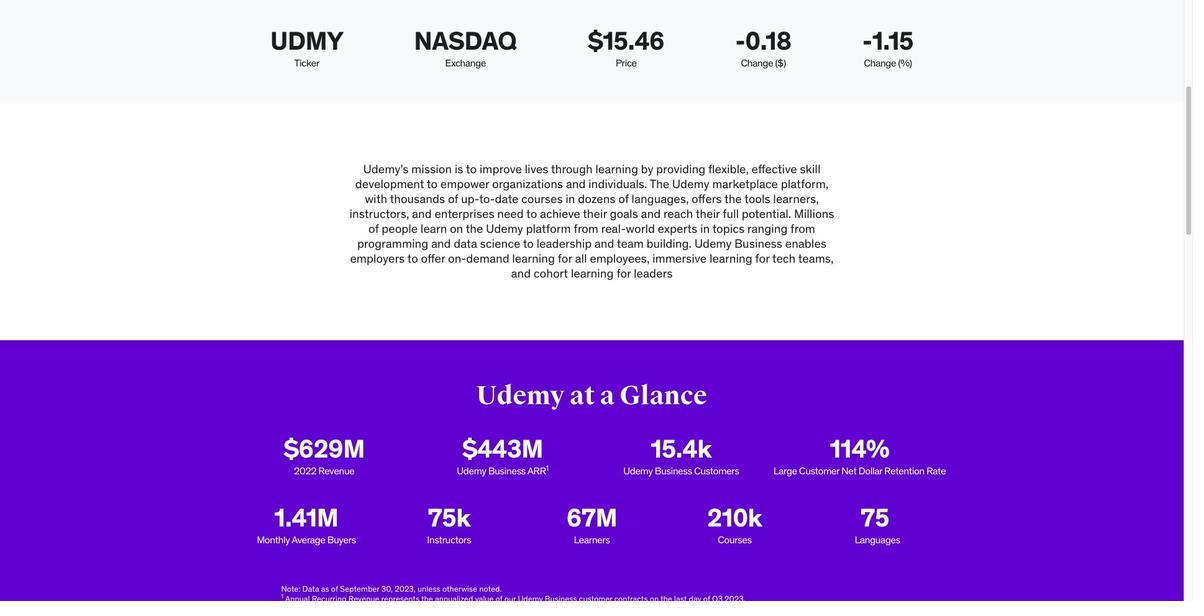 Task type: describe. For each thing, give the bounding box(es) containing it.
$443m
[[462, 434, 544, 465]]

and left the data
[[431, 237, 451, 251]]

enables
[[786, 237, 827, 251]]

$15.46 price
[[588, 25, 665, 69]]

2023,
[[395, 585, 416, 595]]

a
[[600, 381, 615, 413]]

reach
[[664, 207, 694, 222]]

improve
[[480, 162, 522, 177]]

employees,
[[590, 251, 650, 266]]

2 horizontal spatial for
[[756, 251, 770, 266]]

noted.
[[480, 585, 502, 595]]

platform,
[[781, 177, 829, 192]]

average
[[292, 534, 325, 546]]

75 languages
[[855, 503, 901, 546]]

learn
[[421, 222, 447, 237]]

providing
[[657, 162, 706, 177]]

0 vertical spatial the
[[725, 192, 742, 207]]

need
[[498, 207, 524, 222]]

change for 0.18
[[741, 57, 774, 69]]

courses
[[522, 192, 563, 207]]

to left offer
[[408, 251, 418, 266]]

nasdaq
[[414, 25, 517, 57]]

1 inside the note: data as of september 30, 2023, unless otherwise noted. 1
[[281, 594, 284, 602]]

net
[[842, 465, 857, 478]]

of right dozens
[[619, 192, 629, 207]]

tech
[[773, 251, 796, 266]]

of left the up-
[[448, 192, 459, 207]]

instructors,
[[350, 207, 409, 222]]

languages,
[[632, 192, 689, 207]]

-1.15 change (%)
[[863, 25, 914, 69]]

retention
[[885, 465, 925, 478]]

full
[[723, 207, 739, 222]]

learning down "leadership"
[[571, 266, 614, 281]]

platform
[[526, 222, 571, 237]]

building.
[[647, 237, 692, 251]]

otherwise
[[443, 585, 478, 595]]

of left people
[[369, 222, 379, 237]]

67m learners
[[567, 503, 618, 546]]

to right science
[[523, 237, 534, 251]]

on
[[450, 222, 463, 237]]

210k
[[708, 503, 763, 534]]

114%
[[830, 434, 890, 465]]

2022
[[294, 465, 316, 478]]

ticker
[[294, 57, 319, 69]]

and left team
[[595, 237, 615, 251]]

- for 0.18
[[736, 25, 746, 57]]

goals
[[610, 207, 639, 222]]

0 horizontal spatial in
[[566, 192, 576, 207]]

1 from from the left
[[574, 222, 599, 237]]

2 from from the left
[[791, 222, 816, 237]]

learners
[[574, 534, 610, 546]]

1 inside $443m udemy business arr 1
[[546, 464, 549, 473]]

data
[[303, 585, 319, 595]]

development
[[355, 177, 424, 192]]

2 their from the left
[[696, 207, 720, 222]]

courses
[[718, 534, 752, 546]]

rate
[[927, 465, 946, 478]]

programming
[[357, 237, 429, 251]]

potential.
[[742, 207, 792, 222]]

dollar
[[859, 465, 883, 478]]

and up achieve at top
[[566, 177, 586, 192]]

empower
[[441, 177, 490, 192]]

cohort
[[534, 266, 568, 281]]

and left cohort
[[512, 266, 531, 281]]

learning down platform
[[513, 251, 555, 266]]

$629m
[[284, 434, 365, 465]]

lives
[[525, 162, 549, 177]]

leaders
[[634, 266, 673, 281]]

through
[[551, 162, 593, 177]]

customers
[[695, 465, 740, 478]]

enterprises
[[435, 207, 495, 222]]

is
[[455, 162, 464, 177]]

by
[[641, 162, 654, 177]]

up-
[[461, 192, 480, 207]]

real-
[[602, 222, 626, 237]]

to right is
[[466, 162, 477, 177]]

67m
[[567, 503, 618, 534]]

15.4k
[[651, 434, 712, 465]]

marketplace
[[713, 177, 779, 192]]

millions
[[795, 207, 835, 222]]

$629m 2022 revenue
[[284, 434, 365, 478]]

1.41m
[[274, 503, 339, 534]]

price
[[616, 57, 637, 69]]

-0.18 change ($)
[[736, 25, 792, 69]]

business for 15.4k
[[655, 465, 693, 478]]



Task type: vqa. For each thing, say whether or not it's contained in the screenshot.


Task type: locate. For each thing, give the bounding box(es) containing it.
nasdaq exchange
[[414, 25, 517, 69]]

1 vertical spatial 1
[[281, 594, 284, 602]]

dozens
[[578, 192, 616, 207]]

to left is
[[427, 177, 438, 192]]

1
[[546, 464, 549, 473], [281, 594, 284, 602]]

business inside udemy's mission is to improve lives through learning by providing flexible, effective skill development to empower organizations and individuals. the udemy marketplace platform, with thousands of up-to-date courses in dozens of languages, offers the tools learners, instructors, and enterprises need to achieve their goals and reach their full potential. millions of people learn on the udemy platform from real-world experts in topics ranging from programming and data science to leadership and team building. udemy business enables employers to offer on-demand learning for all employees, immersive learning for tech teams, and cohort learning for leaders
[[735, 237, 783, 251]]

0 vertical spatial in
[[566, 192, 576, 207]]

experts
[[658, 222, 698, 237]]

tools
[[745, 192, 771, 207]]

demand
[[467, 251, 510, 266]]

0 horizontal spatial from
[[574, 222, 599, 237]]

change left ($)
[[741, 57, 774, 69]]

udmy ticker
[[271, 25, 343, 69]]

teams,
[[799, 251, 834, 266]]

udemy's
[[363, 162, 409, 177]]

for left 'leaders'
[[617, 266, 631, 281]]

1 horizontal spatial their
[[696, 207, 720, 222]]

skill
[[800, 162, 821, 177]]

science
[[480, 237, 521, 251]]

for left tech
[[756, 251, 770, 266]]

data
[[454, 237, 478, 251]]

learners,
[[774, 192, 819, 207]]

114% large customer net dollar retention rate
[[774, 434, 946, 478]]

exchange
[[445, 57, 486, 69]]

flexible,
[[709, 162, 749, 177]]

75k instructors
[[427, 503, 471, 546]]

in left topics
[[701, 222, 710, 237]]

buyers
[[327, 534, 356, 546]]

learning
[[596, 162, 639, 177], [513, 251, 555, 266], [710, 251, 753, 266], [571, 266, 614, 281]]

1 horizontal spatial change
[[864, 57, 897, 69]]

-
[[736, 25, 746, 57], [863, 25, 873, 57]]

change
[[741, 57, 774, 69], [864, 57, 897, 69]]

of inside the note: data as of september 30, 2023, unless otherwise noted. 1
[[331, 585, 338, 595]]

their left goals
[[583, 207, 607, 222]]

the
[[725, 192, 742, 207], [466, 222, 483, 237]]

1 right the $443m
[[546, 464, 549, 473]]

0 horizontal spatial the
[[466, 222, 483, 237]]

1.15
[[873, 25, 914, 57]]

1 vertical spatial in
[[701, 222, 710, 237]]

business
[[735, 237, 783, 251], [489, 465, 526, 478], [655, 465, 693, 478]]

from left real-
[[574, 222, 599, 237]]

in
[[566, 192, 576, 207], [701, 222, 710, 237]]

the right on
[[466, 222, 483, 237]]

1 horizontal spatial business
[[655, 465, 693, 478]]

ranging
[[748, 222, 788, 237]]

for left all at the left top
[[558, 251, 573, 266]]

75
[[861, 503, 890, 534]]

languages
[[855, 534, 901, 546]]

0 vertical spatial 1
[[546, 464, 549, 473]]

1 horizontal spatial -
[[863, 25, 873, 57]]

1 horizontal spatial for
[[617, 266, 631, 281]]

note:
[[281, 585, 301, 595]]

0 horizontal spatial for
[[558, 251, 573, 266]]

offer
[[421, 251, 445, 266]]

1 horizontal spatial from
[[791, 222, 816, 237]]

from down learners,
[[791, 222, 816, 237]]

date
[[495, 192, 519, 207]]

learning left by
[[596, 162, 639, 177]]

1 vertical spatial the
[[466, 222, 483, 237]]

effective
[[752, 162, 798, 177]]

1 horizontal spatial the
[[725, 192, 742, 207]]

achieve
[[540, 207, 581, 222]]

2 horizontal spatial business
[[735, 237, 783, 251]]

as
[[321, 585, 329, 595]]

- inside -0.18 change ($)
[[736, 25, 746, 57]]

0 horizontal spatial 1
[[281, 594, 284, 602]]

1.41m monthly average buyers
[[257, 503, 356, 546]]

people
[[382, 222, 418, 237]]

their left full
[[696, 207, 720, 222]]

business down the potential.
[[735, 237, 783, 251]]

individuals.
[[589, 177, 648, 192]]

employers
[[350, 251, 405, 266]]

75k
[[428, 503, 471, 534]]

0 horizontal spatial change
[[741, 57, 774, 69]]

glance
[[620, 381, 708, 413]]

to-
[[480, 192, 495, 207]]

the left tools
[[725, 192, 742, 207]]

0 horizontal spatial business
[[489, 465, 526, 478]]

the
[[650, 177, 670, 192]]

business inside $443m udemy business arr 1
[[489, 465, 526, 478]]

- left (%)
[[863, 25, 873, 57]]

on-
[[448, 251, 467, 266]]

september
[[340, 585, 380, 595]]

organizations
[[492, 177, 563, 192]]

0.18
[[746, 25, 792, 57]]

0 horizontal spatial -
[[736, 25, 746, 57]]

and right goals
[[641, 207, 661, 222]]

leadership
[[537, 237, 592, 251]]

(%)
[[899, 57, 913, 69]]

change inside -0.18 change ($)
[[741, 57, 774, 69]]

udmy
[[271, 25, 343, 57]]

business left customers
[[655, 465, 693, 478]]

udemy inside $443m udemy business arr 1
[[457, 465, 487, 478]]

- for 1.15
[[863, 25, 873, 57]]

world
[[626, 222, 655, 237]]

to right need
[[527, 207, 537, 222]]

team
[[617, 237, 644, 251]]

1 horizontal spatial 1
[[546, 464, 549, 473]]

and
[[566, 177, 586, 192], [412, 207, 432, 222], [641, 207, 661, 222], [431, 237, 451, 251], [595, 237, 615, 251], [512, 266, 531, 281]]

1 change from the left
[[741, 57, 774, 69]]

with
[[365, 192, 388, 207]]

1 - from the left
[[736, 25, 746, 57]]

2 change from the left
[[864, 57, 897, 69]]

- left ($)
[[736, 25, 746, 57]]

business left 'arr' at the left of page
[[489, 465, 526, 478]]

1 horizontal spatial in
[[701, 222, 710, 237]]

udemy at a glance
[[477, 381, 708, 413]]

change inside -1.15 change (%)
[[864, 57, 897, 69]]

210k courses
[[708, 503, 763, 546]]

instructors
[[427, 534, 471, 546]]

monthly
[[257, 534, 290, 546]]

($)
[[776, 57, 786, 69]]

1 their from the left
[[583, 207, 607, 222]]

in left dozens
[[566, 192, 576, 207]]

change left (%)
[[864, 57, 897, 69]]

- inside -1.15 change (%)
[[863, 25, 873, 57]]

unless
[[418, 585, 441, 595]]

change for 1.15
[[864, 57, 897, 69]]

business for $443m
[[489, 465, 526, 478]]

0 horizontal spatial their
[[583, 207, 607, 222]]

learning down topics
[[710, 251, 753, 266]]

offers
[[692, 192, 722, 207]]

udemy inside 15.4k udemy business customers
[[624, 465, 653, 478]]

2 - from the left
[[863, 25, 873, 57]]

udemy
[[673, 177, 710, 192], [486, 222, 524, 237], [695, 237, 732, 251], [477, 381, 565, 413], [457, 465, 487, 478], [624, 465, 653, 478]]

1 left data
[[281, 594, 284, 602]]

of right 'as'
[[331, 585, 338, 595]]

arr
[[528, 465, 546, 478]]

and left on
[[412, 207, 432, 222]]

all
[[575, 251, 587, 266]]

business inside 15.4k udemy business customers
[[655, 465, 693, 478]]

at
[[570, 381, 595, 413]]

$443m udemy business arr 1
[[457, 434, 549, 478]]

mission
[[412, 162, 452, 177]]

revenue
[[318, 465, 355, 478]]

thousands
[[390, 192, 445, 207]]

udemy's mission is to improve lives through learning by providing flexible, effective skill development to empower organizations and individuals. the udemy marketplace platform, with thousands of up-to-date courses in dozens of languages, offers the tools learners, instructors, and enterprises need to achieve their goals and reach their full potential. millions of people learn on the udemy platform from real-world experts in topics ranging from programming and data science to leadership and team building. udemy business enables employers to offer on-demand learning for all employees, immersive learning for tech teams, and cohort learning for leaders
[[350, 162, 835, 281]]



